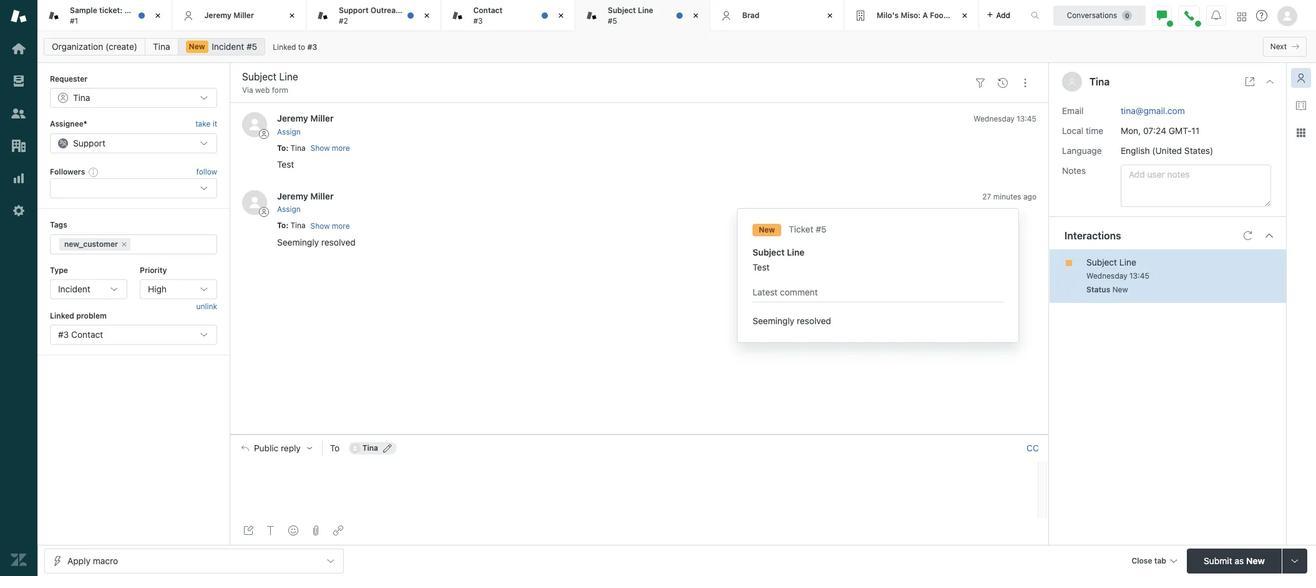 Task type: describe. For each thing, give the bounding box(es) containing it.
add
[[997, 10, 1011, 20]]

#5 for incident #5
[[247, 41, 257, 52]]

subject line #5
[[608, 6, 654, 25]]

a
[[923, 10, 928, 20]]

wednesday 13:45
[[974, 115, 1037, 124]]

admin image
[[11, 203, 27, 219]]

to for to
[[330, 443, 340, 454]]

the
[[145, 6, 157, 15]]

#1
[[70, 16, 78, 25]]

milo's miso: a foodlez subsidiary tab
[[845, 0, 1001, 31]]

follow button
[[196, 167, 217, 178]]

incident #5
[[212, 41, 257, 52]]

close image inside jeremy miller 'tab'
[[286, 9, 298, 22]]

subject for test
[[753, 247, 785, 258]]

jeremy miller assign for test
[[277, 113, 334, 137]]

07:24
[[1144, 125, 1167, 136]]

assignee* element
[[50, 133, 217, 153]]

assignee*
[[50, 119, 87, 129]]

close image inside brad tab
[[824, 9, 837, 22]]

ticket:
[[99, 6, 123, 15]]

web
[[255, 86, 270, 95]]

miso:
[[901, 10, 921, 20]]

ticket
[[789, 224, 814, 235]]

#3 inside linked problem element
[[58, 330, 69, 340]]

close tab button
[[1127, 549, 1183, 576]]

13:45 inside subject line wednesday 13:45 status new
[[1130, 271, 1150, 281]]

close image inside the "milo's miso: a foodlez subsidiary" tab
[[959, 9, 971, 22]]

priority
[[140, 266, 167, 275]]

show more button for test
[[311, 143, 350, 154]]

high
[[148, 284, 167, 295]]

linked for linked problem
[[50, 312, 74, 321]]

ticket #5
[[789, 224, 827, 235]]

ticket
[[159, 6, 180, 15]]

via
[[242, 86, 253, 95]]

take it button
[[196, 118, 217, 131]]

jeremy for test
[[277, 113, 308, 124]]

hide composer image
[[635, 430, 645, 440]]

tina@gmail.com image
[[350, 444, 360, 454]]

reply
[[281, 444, 301, 454]]

form
[[272, 86, 288, 95]]

tags
[[50, 221, 67, 230]]

: for seemingly resolved
[[286, 221, 289, 231]]

#3 inside contact #3
[[474, 16, 483, 25]]

it
[[213, 119, 217, 129]]

unlink button
[[196, 302, 217, 313]]

1 vertical spatial wednesday 13:45 text field
[[1087, 271, 1150, 281]]

line for subject line wednesday 13:45 status new
[[1120, 257, 1137, 268]]

language
[[1063, 145, 1102, 156]]

to for to : tina show more seemingly resolved
[[277, 221, 286, 231]]

knowledge image
[[1297, 101, 1307, 111]]

ticket actions image
[[1021, 78, 1031, 88]]

jeremy miller
[[204, 10, 254, 20]]

brad tab
[[710, 0, 845, 31]]

followers
[[50, 167, 85, 177]]

4 close image from the left
[[690, 9, 702, 22]]

views image
[[11, 73, 27, 89]]

support for support outreach #2
[[339, 6, 369, 15]]

more for seemingly resolved
[[332, 221, 350, 231]]

high button
[[140, 280, 217, 300]]

support outreach #2
[[339, 6, 405, 25]]

insert emojis image
[[288, 526, 298, 536]]

get help image
[[1257, 10, 1268, 21]]

add link (cmd k) image
[[333, 526, 343, 536]]

avatar image for test
[[242, 113, 267, 138]]

format text image
[[266, 526, 276, 536]]

mon, 07:24 gmt-11
[[1121, 125, 1200, 136]]

jeremy miller link for seemingly
[[277, 191, 334, 202]]

linked to #3
[[273, 42, 317, 52]]

cc
[[1027, 443, 1039, 454]]

27 minutes ago
[[983, 192, 1037, 202]]

to
[[298, 42, 305, 52]]

followers element
[[50, 179, 217, 199]]

new inside tooltip
[[759, 226, 775, 235]]

view more details image
[[1246, 77, 1256, 87]]

wednesday inside subject line wednesday 13:45 status new
[[1087, 271, 1128, 281]]

customers image
[[11, 106, 27, 122]]

new inside subject line wednesday 13:45 status new
[[1113, 285, 1129, 294]]

3 close image from the left
[[555, 9, 568, 22]]

Subject field
[[240, 69, 967, 84]]

27 minutes ago text field
[[983, 192, 1037, 202]]

tina inside to : tina show more seemingly resolved
[[291, 221, 306, 231]]

(create)
[[106, 41, 137, 52]]

(united
[[1153, 145, 1183, 156]]

main element
[[0, 0, 37, 577]]

contact inside linked problem element
[[71, 330, 103, 340]]

submit
[[1205, 556, 1233, 567]]

to : tina show more test
[[277, 143, 350, 170]]

miller for seemingly
[[311, 191, 334, 202]]

take
[[196, 119, 211, 129]]

27
[[983, 192, 992, 202]]

jeremy miller link for test
[[277, 113, 334, 124]]

test inside to : tina show more test
[[277, 159, 294, 170]]

local
[[1063, 125, 1084, 136]]

button displays agent's chat status as online. image
[[1158, 10, 1168, 20]]

info on adding followers image
[[89, 167, 99, 177]]

local time
[[1063, 125, 1104, 136]]

new_customer
[[64, 239, 118, 249]]

apply macro
[[67, 556, 118, 567]]

13:45 inside 'conversationlabel' "log"
[[1017, 115, 1037, 124]]

line for subject line test
[[787, 247, 805, 258]]

tabs tab list
[[37, 0, 1018, 31]]

zendesk support image
[[11, 8, 27, 24]]

assign for test
[[277, 127, 301, 137]]

tab
[[1155, 557, 1167, 566]]

tab containing subject line
[[576, 0, 710, 31]]

sample ticket: meet the ticket #1
[[70, 6, 180, 25]]

jeremy miller assign for seemingly
[[277, 191, 334, 214]]

comment
[[780, 287, 818, 298]]

english
[[1121, 145, 1150, 156]]

subject line wednesday 13:45 status new
[[1087, 257, 1150, 294]]

miller for test
[[311, 113, 334, 124]]

draft mode image
[[244, 526, 253, 536]]

assign for seemingly resolved
[[277, 205, 301, 214]]

milo's miso: a foodlez subsidiary
[[877, 10, 1001, 20]]

miller inside jeremy miller 'tab'
[[234, 10, 254, 20]]

unlink
[[196, 302, 217, 312]]

subsidiary
[[961, 10, 1001, 20]]

requester
[[50, 74, 88, 84]]

assign button for seemingly resolved
[[277, 204, 301, 216]]

resolved inside tooltip
[[797, 316, 832, 327]]

time
[[1086, 125, 1104, 136]]

problem
[[76, 312, 107, 321]]

requester element
[[50, 88, 217, 108]]

sample
[[70, 6, 97, 15]]

tina inside requester element
[[73, 93, 90, 103]]

jeremy inside 'tab'
[[204, 10, 232, 20]]

Public reply composer text field
[[236, 462, 1035, 488]]

status
[[1087, 285, 1111, 294]]

via web form
[[242, 86, 288, 95]]

public reply
[[254, 444, 301, 454]]

meet
[[125, 6, 143, 15]]

interactions
[[1065, 230, 1122, 241]]

tab containing sample ticket: meet the ticket
[[37, 0, 180, 31]]

mon,
[[1121, 125, 1141, 136]]



Task type: vqa. For each thing, say whether or not it's contained in the screenshot.
OR
no



Task type: locate. For each thing, give the bounding box(es) containing it.
milo's
[[877, 10, 899, 20]]

1 horizontal spatial close image
[[1266, 77, 1276, 87]]

next button
[[1264, 37, 1307, 57]]

wednesday up status
[[1087, 271, 1128, 281]]

11
[[1192, 125, 1200, 136]]

#5 up subject field
[[608, 16, 617, 25]]

#5
[[608, 16, 617, 25], [247, 41, 257, 52], [816, 224, 827, 235]]

1 horizontal spatial linked
[[273, 42, 296, 52]]

incident button
[[50, 280, 127, 300]]

ago
[[1024, 192, 1037, 202]]

0 horizontal spatial close image
[[421, 9, 433, 22]]

show more button for seemingly
[[311, 221, 350, 232]]

0 vertical spatial incident
[[212, 41, 244, 52]]

organization (create) button
[[44, 38, 146, 56]]

english (united states)
[[1121, 145, 1214, 156]]

#5 right ticket
[[816, 224, 827, 235]]

public
[[254, 444, 279, 454]]

1 vertical spatial wednesday
[[1087, 271, 1128, 281]]

jeremy miller tab
[[172, 0, 307, 31]]

1 vertical spatial #3
[[308, 42, 317, 52]]

1 vertical spatial contact
[[71, 330, 103, 340]]

incident down jeremy miller
[[212, 41, 244, 52]]

1 vertical spatial test
[[753, 262, 770, 273]]

tooltip
[[734, 205, 1023, 347]]

events image
[[998, 78, 1008, 88]]

support down 'assignee*'
[[73, 138, 105, 148]]

subject
[[608, 6, 636, 15], [753, 247, 785, 258], [1087, 257, 1118, 268]]

1 horizontal spatial resolved
[[797, 316, 832, 327]]

more
[[332, 144, 350, 153], [332, 221, 350, 231]]

0 horizontal spatial wednesday
[[974, 115, 1015, 124]]

#3
[[474, 16, 483, 25], [308, 42, 317, 52], [58, 330, 69, 340]]

2 horizontal spatial subject
[[1087, 257, 1118, 268]]

: inside to : tina show more test
[[286, 143, 289, 153]]

1 vertical spatial linked
[[50, 312, 74, 321]]

1 vertical spatial :
[[286, 221, 289, 231]]

2 vertical spatial jeremy
[[277, 191, 308, 202]]

0 horizontal spatial #3
[[58, 330, 69, 340]]

1 horizontal spatial line
[[787, 247, 805, 258]]

apps image
[[1297, 128, 1307, 138]]

wednesday
[[974, 115, 1015, 124], [1087, 271, 1128, 281]]

jeremy miller assign
[[277, 113, 334, 137], [277, 191, 334, 214]]

contact #3
[[474, 6, 503, 25]]

seemingly inside to : tina show more seemingly resolved
[[277, 237, 319, 248]]

1 vertical spatial seemingly
[[753, 316, 795, 327]]

2 more from the top
[[332, 221, 350, 231]]

conversationlabel log
[[230, 103, 1050, 435]]

0 vertical spatial show
[[311, 144, 330, 153]]

follow
[[196, 167, 217, 177]]

0 vertical spatial 13:45
[[1017, 115, 1037, 124]]

2 close image from the left
[[286, 9, 298, 22]]

wednesday 13:45 text field up status
[[1087, 271, 1150, 281]]

linked problem
[[50, 312, 107, 321]]

2 horizontal spatial #3
[[474, 16, 483, 25]]

2 vertical spatial #5
[[816, 224, 827, 235]]

0 vertical spatial jeremy
[[204, 10, 232, 20]]

new right status
[[1113, 285, 1129, 294]]

organization
[[52, 41, 103, 52]]

0 horizontal spatial support
[[73, 138, 105, 148]]

0 horizontal spatial wednesday 13:45 text field
[[974, 115, 1037, 124]]

0 vertical spatial close image
[[421, 9, 433, 22]]

#2
[[339, 16, 348, 25]]

incident down type
[[58, 284, 90, 295]]

show more button
[[311, 143, 350, 154], [311, 221, 350, 232]]

line inside subject line wednesday 13:45 status new
[[1120, 257, 1137, 268]]

tab
[[37, 0, 180, 31], [307, 0, 441, 31], [441, 0, 576, 31], [576, 0, 710, 31]]

assign button up to : tina show more seemingly resolved on the top
[[277, 204, 301, 216]]

as
[[1235, 556, 1245, 567]]

assign button
[[277, 127, 301, 138], [277, 204, 301, 216]]

0 horizontal spatial incident
[[58, 284, 90, 295]]

#5 for ticket #5
[[816, 224, 827, 235]]

subject inside subject line test
[[753, 247, 785, 258]]

show for seemingly
[[311, 221, 330, 231]]

tina link
[[145, 38, 178, 56]]

0 vertical spatial resolved
[[321, 237, 356, 248]]

0 vertical spatial assign
[[277, 127, 301, 137]]

new right as
[[1247, 556, 1265, 567]]

incident inside secondary element
[[212, 41, 244, 52]]

wednesday inside 'conversationlabel' "log"
[[974, 115, 1015, 124]]

tab containing contact
[[441, 0, 576, 31]]

1 jeremy miller assign from the top
[[277, 113, 334, 137]]

0 vertical spatial :
[[286, 143, 289, 153]]

0 vertical spatial avatar image
[[242, 113, 267, 138]]

1 horizontal spatial seemingly
[[753, 316, 795, 327]]

1 more from the top
[[332, 144, 350, 153]]

0 vertical spatial #5
[[608, 16, 617, 25]]

next
[[1271, 42, 1287, 51]]

0 horizontal spatial seemingly
[[277, 237, 319, 248]]

6 close image from the left
[[959, 9, 971, 22]]

2 vertical spatial #3
[[58, 330, 69, 340]]

1 vertical spatial incident
[[58, 284, 90, 295]]

outreach
[[371, 6, 405, 15]]

0 horizontal spatial line
[[638, 6, 654, 15]]

to inside to : tina show more seemingly resolved
[[277, 221, 286, 231]]

#5 inside secondary element
[[247, 41, 257, 52]]

wednesday 13:45 text field inside 'conversationlabel' "log"
[[974, 115, 1037, 124]]

foodlez
[[930, 10, 959, 20]]

wednesday down the events icon
[[974, 115, 1015, 124]]

jeremy up to : tina show more seemingly resolved on the top
[[277, 191, 308, 202]]

1 vertical spatial support
[[73, 138, 105, 148]]

show inside to : tina show more seemingly resolved
[[311, 221, 330, 231]]

more inside to : tina show more test
[[332, 144, 350, 153]]

zendesk products image
[[1238, 12, 1247, 21]]

1 vertical spatial jeremy
[[277, 113, 308, 124]]

0 horizontal spatial #5
[[247, 41, 257, 52]]

0 vertical spatial #3
[[474, 16, 483, 25]]

notifications image
[[1212, 10, 1222, 20]]

2 assign from the top
[[277, 205, 301, 214]]

0 vertical spatial jeremy miller link
[[277, 113, 334, 124]]

filter image
[[976, 78, 986, 88]]

2 vertical spatial to
[[330, 443, 340, 454]]

support inside support outreach #2
[[339, 6, 369, 15]]

close image inside tabs tab list
[[421, 9, 433, 22]]

1 assign from the top
[[277, 127, 301, 137]]

2 show more button from the top
[[311, 221, 350, 232]]

conversations
[[1067, 10, 1118, 20]]

to : tina show more seemingly resolved
[[277, 221, 356, 248]]

notes
[[1063, 165, 1087, 176]]

tina inside secondary element
[[153, 41, 170, 52]]

1 vertical spatial assign
[[277, 205, 301, 214]]

2 vertical spatial miller
[[311, 191, 334, 202]]

jeremy down form on the top left of the page
[[277, 113, 308, 124]]

line down ticket
[[787, 247, 805, 258]]

close image
[[151, 9, 164, 22], [286, 9, 298, 22], [555, 9, 568, 22], [690, 9, 702, 22], [824, 9, 837, 22], [959, 9, 971, 22]]

incident inside popup button
[[58, 284, 90, 295]]

close tab
[[1132, 557, 1167, 566]]

0 vertical spatial miller
[[234, 10, 254, 20]]

close image right view more details icon on the top right
[[1266, 77, 1276, 87]]

1 vertical spatial more
[[332, 221, 350, 231]]

subject for #5
[[608, 6, 636, 15]]

subject inside the subject line #5
[[608, 6, 636, 15]]

linked for linked to #3
[[273, 42, 296, 52]]

1 horizontal spatial support
[[339, 6, 369, 15]]

Wednesday 13:45 text field
[[974, 115, 1037, 124], [1087, 271, 1150, 281]]

1 horizontal spatial 13:45
[[1130, 271, 1150, 281]]

organizations image
[[11, 138, 27, 154]]

tooltip containing ticket #5
[[734, 205, 1023, 347]]

2 show from the top
[[311, 221, 330, 231]]

brad
[[743, 10, 760, 20]]

0 vertical spatial linked
[[273, 42, 296, 52]]

to inside to : tina show more test
[[277, 143, 286, 153]]

0 vertical spatial contact
[[474, 6, 503, 15]]

take it
[[196, 119, 217, 129]]

jeremy for seemingly resolved
[[277, 191, 308, 202]]

: inside to : tina show more seemingly resolved
[[286, 221, 289, 231]]

customer context image
[[1297, 73, 1307, 83]]

0 vertical spatial jeremy miller assign
[[277, 113, 334, 137]]

1 tab from the left
[[37, 0, 180, 31]]

contact
[[474, 6, 503, 15], [71, 330, 103, 340]]

line down interactions
[[1120, 257, 1137, 268]]

to for to : tina show more test
[[277, 143, 286, 153]]

resolved inside to : tina show more seemingly resolved
[[321, 237, 356, 248]]

close
[[1132, 557, 1153, 566]]

1 vertical spatial #5
[[247, 41, 257, 52]]

0 horizontal spatial 13:45
[[1017, 115, 1037, 124]]

1 vertical spatial avatar image
[[242, 190, 267, 215]]

jeremy miller link
[[277, 113, 334, 124], [277, 191, 334, 202]]

line inside the subject line #5
[[638, 6, 654, 15]]

show for test
[[311, 144, 330, 153]]

reporting image
[[11, 170, 27, 187]]

support inside assignee* element
[[73, 138, 105, 148]]

1 horizontal spatial incident
[[212, 41, 244, 52]]

latest comment
[[753, 287, 818, 298]]

add button
[[979, 0, 1018, 31]]

seemingly resolved
[[753, 316, 832, 327]]

1 show from the top
[[311, 144, 330, 153]]

linked inside secondary element
[[273, 42, 296, 52]]

3 tab from the left
[[441, 0, 576, 31]]

0 horizontal spatial contact
[[71, 330, 103, 340]]

1 horizontal spatial wednesday
[[1087, 271, 1128, 281]]

incident for incident #5
[[212, 41, 244, 52]]

line inside subject line test
[[787, 247, 805, 258]]

0 vertical spatial wednesday 13:45 text field
[[974, 115, 1037, 124]]

2 jeremy miller link from the top
[[277, 191, 334, 202]]

miller up to : tina show more seemingly resolved on the top
[[311, 191, 334, 202]]

1 vertical spatial to
[[277, 221, 286, 231]]

states)
[[1185, 145, 1214, 156]]

2 jeremy miller assign from the top
[[277, 191, 334, 214]]

1 avatar image from the top
[[242, 113, 267, 138]]

gmt-
[[1169, 125, 1192, 136]]

line
[[638, 6, 654, 15], [787, 247, 805, 258], [1120, 257, 1137, 268]]

linked up #3 contact
[[50, 312, 74, 321]]

line for subject line #5
[[638, 6, 654, 15]]

1 vertical spatial 13:45
[[1130, 271, 1150, 281]]

1 jeremy miller link from the top
[[277, 113, 334, 124]]

1 horizontal spatial wednesday 13:45 text field
[[1087, 271, 1150, 281]]

1 horizontal spatial #5
[[608, 16, 617, 25]]

miller up incident #5
[[234, 10, 254, 20]]

wednesday 13:45 text field down the events icon
[[974, 115, 1037, 124]]

assign up to : tina show more test
[[277, 127, 301, 137]]

show inside to : tina show more test
[[311, 144, 330, 153]]

jeremy miller link down form on the top left of the page
[[277, 113, 334, 124]]

assign
[[277, 127, 301, 137], [277, 205, 301, 214]]

linked
[[273, 42, 296, 52], [50, 312, 74, 321]]

jeremy up incident #5
[[204, 10, 232, 20]]

latest
[[753, 287, 778, 298]]

add attachment image
[[311, 526, 321, 536]]

Add user notes text field
[[1121, 165, 1272, 207]]

0 vertical spatial support
[[339, 6, 369, 15]]

#3 inside secondary element
[[308, 42, 317, 52]]

support for support
[[73, 138, 105, 148]]

get started image
[[11, 41, 27, 57]]

0 vertical spatial test
[[277, 159, 294, 170]]

0 horizontal spatial resolved
[[321, 237, 356, 248]]

subject line test
[[753, 247, 805, 273]]

submit as new
[[1205, 556, 1265, 567]]

tina@gmail.com
[[1121, 105, 1186, 116]]

email
[[1063, 105, 1084, 116]]

more inside to : tina show more seemingly resolved
[[332, 221, 350, 231]]

#5 inside the subject line #5
[[608, 16, 617, 25]]

test inside subject line test
[[753, 262, 770, 273]]

support
[[339, 6, 369, 15], [73, 138, 105, 148]]

support up "#2" on the left top of page
[[339, 6, 369, 15]]

assign up to : tina show more seemingly resolved on the top
[[277, 205, 301, 214]]

assign button for test
[[277, 127, 301, 138]]

:
[[286, 143, 289, 153], [286, 221, 289, 231]]

incident for incident
[[58, 284, 90, 295]]

0 vertical spatial more
[[332, 144, 350, 153]]

contact inside tabs tab list
[[474, 6, 503, 15]]

2 assign button from the top
[[277, 204, 301, 216]]

linked left to on the top of page
[[273, 42, 296, 52]]

miller up to : tina show more test
[[311, 113, 334, 124]]

0 vertical spatial seemingly
[[277, 237, 319, 248]]

0 horizontal spatial linked
[[50, 312, 74, 321]]

1 horizontal spatial contact
[[474, 6, 503, 15]]

jeremy miller assign up to : tina show more test
[[277, 113, 334, 137]]

1 : from the top
[[286, 143, 289, 153]]

#3 contact
[[58, 330, 103, 340]]

tab containing support outreach
[[307, 0, 441, 31]]

secondary element
[[37, 34, 1317, 59]]

1 vertical spatial show more button
[[311, 221, 350, 232]]

1 assign button from the top
[[277, 127, 301, 138]]

test
[[277, 159, 294, 170], [753, 262, 770, 273]]

new inside secondary element
[[189, 42, 205, 51]]

1 vertical spatial jeremy miller link
[[277, 191, 334, 202]]

4 tab from the left
[[576, 0, 710, 31]]

edit user image
[[383, 444, 392, 453]]

avatar image
[[242, 113, 267, 138], [242, 190, 267, 215]]

0 vertical spatial wednesday
[[974, 115, 1015, 124]]

2 avatar image from the top
[[242, 190, 267, 215]]

1 vertical spatial close image
[[1266, 77, 1276, 87]]

1 horizontal spatial test
[[753, 262, 770, 273]]

organization (create)
[[52, 41, 137, 52]]

close image right the outreach
[[421, 9, 433, 22]]

0 vertical spatial assign button
[[277, 127, 301, 138]]

2 horizontal spatial #5
[[816, 224, 827, 235]]

public reply button
[[230, 436, 322, 462]]

remove image
[[121, 241, 128, 248]]

1 vertical spatial resolved
[[797, 316, 832, 327]]

1 vertical spatial assign button
[[277, 204, 301, 216]]

0 vertical spatial to
[[277, 143, 286, 153]]

1 show more button from the top
[[311, 143, 350, 154]]

: for test
[[286, 143, 289, 153]]

new up subject line test
[[759, 226, 775, 235]]

macro
[[93, 556, 118, 567]]

5 close image from the left
[[824, 9, 837, 22]]

zendesk image
[[11, 553, 27, 569]]

#5 down jeremy miller 'tab' in the left of the page
[[247, 41, 257, 52]]

new right tina link at top left
[[189, 42, 205, 51]]

2 : from the top
[[286, 221, 289, 231]]

close image
[[421, 9, 433, 22], [1266, 77, 1276, 87]]

subject inside subject line wednesday 13:45 status new
[[1087, 257, 1118, 268]]

1 horizontal spatial subject
[[753, 247, 785, 258]]

to
[[277, 143, 286, 153], [277, 221, 286, 231], [330, 443, 340, 454]]

conversations button
[[1054, 5, 1146, 25]]

line up secondary element
[[638, 6, 654, 15]]

0 horizontal spatial test
[[277, 159, 294, 170]]

1 vertical spatial jeremy miller assign
[[277, 191, 334, 214]]

show
[[311, 144, 330, 153], [311, 221, 330, 231]]

displays possible ticket submission types image
[[1291, 557, 1301, 567]]

0 vertical spatial show more button
[[311, 143, 350, 154]]

1 vertical spatial miller
[[311, 113, 334, 124]]

assign button up to : tina show more test
[[277, 127, 301, 138]]

1 close image from the left
[[151, 9, 164, 22]]

1 horizontal spatial #3
[[308, 42, 317, 52]]

user image
[[1069, 78, 1076, 86], [1070, 79, 1075, 85]]

cc button
[[1027, 443, 1040, 454]]

linked problem element
[[50, 326, 217, 345]]

2 tab from the left
[[307, 0, 441, 31]]

avatar image for seemingly resolved
[[242, 190, 267, 215]]

minutes
[[994, 192, 1022, 202]]

more for test
[[332, 144, 350, 153]]

type
[[50, 266, 68, 275]]

2 horizontal spatial line
[[1120, 257, 1137, 268]]

tina inside to : tina show more test
[[291, 143, 306, 153]]

jeremy miller link up to : tina show more seemingly resolved on the top
[[277, 191, 334, 202]]

seemingly
[[277, 237, 319, 248], [753, 316, 795, 327]]

1 vertical spatial show
[[311, 221, 330, 231]]

0 horizontal spatial subject
[[608, 6, 636, 15]]

apply
[[67, 556, 90, 567]]

jeremy miller assign up to : tina show more seemingly resolved on the top
[[277, 191, 334, 214]]



